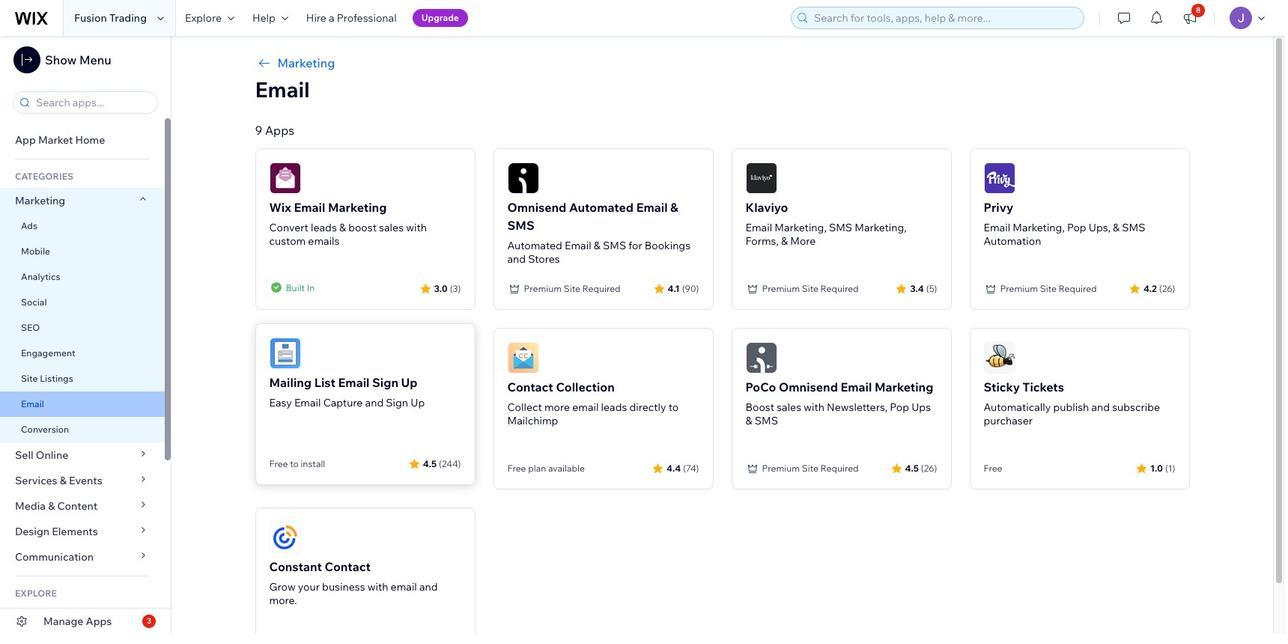 Task type: describe. For each thing, give the bounding box(es) containing it.
emails
[[308, 234, 340, 248]]

sticky
[[984, 380, 1020, 395]]

0 horizontal spatial to
[[290, 458, 299, 470]]

pop inside poco omnisend email marketing boost sales with newsletters, pop ups & sms
[[890, 401, 909, 414]]

engagement
[[21, 347, 75, 359]]

email inside privy email marketing, pop ups,  & sms automation
[[984, 221, 1010, 234]]

4.5 for poco omnisend email marketing
[[905, 462, 919, 474]]

bookings
[[645, 239, 691, 252]]

pop inside privy email marketing, pop ups,  & sms automation
[[1067, 221, 1086, 234]]

premium for poco omnisend email marketing
[[762, 463, 800, 474]]

design elements
[[15, 525, 98, 538]]

email inside poco omnisend email marketing boost sales with newsletters, pop ups & sms
[[841, 380, 872, 395]]

poco omnisend email marketing logo image
[[746, 342, 777, 374]]

4.4
[[667, 462, 681, 474]]

automation
[[984, 234, 1041, 248]]

communication
[[15, 550, 96, 564]]

leads inside contact collection collect more email leads directly to mailchimp
[[601, 401, 627, 414]]

sell
[[15, 449, 33, 462]]

ads link
[[0, 213, 165, 239]]

& inside klaviyo email marketing, sms marketing, forms, & more
[[781, 234, 788, 248]]

show
[[45, 52, 77, 67]]

explore
[[185, 11, 222, 25]]

convert
[[269, 221, 308, 234]]

constant
[[269, 559, 322, 574]]

show menu
[[45, 52, 111, 67]]

(244)
[[439, 458, 461, 469]]

3.4 (5)
[[910, 283, 937, 294]]

(1)
[[1165, 462, 1175, 474]]

sales inside 'wix email marketing convert leads & boost sales with custom emails'
[[379, 221, 404, 234]]

site for boost
[[802, 463, 818, 474]]

contact inside constant contact grow your business with email and more.
[[325, 559, 371, 574]]

services
[[15, 474, 57, 488]]

premium for omnisend automated email & sms
[[524, 283, 562, 294]]

boost
[[746, 401, 774, 414]]

1 vertical spatial automated
[[507, 239, 562, 252]]

email inside klaviyo email marketing, sms marketing, forms, & more
[[746, 221, 772, 234]]

contact collection logo image
[[507, 342, 539, 374]]

4.5 (26)
[[905, 462, 937, 474]]

design
[[15, 525, 49, 538]]

wix
[[269, 200, 291, 215]]

1 vertical spatial up
[[411, 396, 425, 410]]

3
[[147, 616, 151, 626]]

email up capture
[[338, 375, 370, 390]]

omnisend automated email & sms logo image
[[507, 163, 539, 194]]

email right stores
[[565, 239, 591, 252]]

1 horizontal spatial marketing link
[[255, 54, 1190, 72]]

social
[[21, 297, 47, 308]]

sticky tickets automatically publish and subscribe purchaser
[[984, 380, 1160, 428]]

your
[[298, 580, 320, 594]]

easy
[[269, 396, 292, 410]]

(5)
[[926, 283, 937, 294]]

poco
[[746, 380, 776, 395]]

1.0 (1)
[[1150, 462, 1175, 474]]

content
[[57, 500, 98, 513]]

elements
[[52, 525, 98, 538]]

privy email marketing, pop ups,  & sms automation
[[984, 200, 1145, 248]]

3.4
[[910, 283, 924, 294]]

engagement link
[[0, 341, 165, 366]]

site listings
[[21, 373, 73, 384]]

online
[[36, 449, 68, 462]]

omnisend inside poco omnisend email marketing boost sales with newsletters, pop ups & sms
[[779, 380, 838, 395]]

email inside 'wix email marketing convert leads & boost sales with custom emails'
[[294, 200, 325, 215]]

tickets
[[1023, 380, 1064, 395]]

hire a professional
[[306, 11, 397, 25]]

and inside omnisend automated email & sms automated email & sms for bookings and stores
[[507, 252, 526, 266]]

plan
[[528, 463, 546, 474]]

required for boost
[[820, 463, 859, 474]]

business
[[322, 580, 365, 594]]

klaviyo logo image
[[746, 163, 777, 194]]

manage apps
[[43, 615, 112, 628]]

explore
[[15, 588, 57, 599]]

free plan available
[[507, 463, 585, 474]]

email up bookings
[[636, 200, 668, 215]]

ads
[[21, 220, 37, 231]]

apps for 9 apps
[[265, 123, 294, 138]]

site for marketing,
[[802, 283, 818, 294]]

0 vertical spatial sign
[[372, 375, 398, 390]]

sms up stores
[[507, 218, 534, 233]]

sticky tickets logo image
[[984, 342, 1015, 374]]

4.5 (244)
[[423, 458, 461, 469]]

premium for privy
[[1000, 283, 1038, 294]]

home
[[75, 133, 105, 147]]

purchaser
[[984, 414, 1033, 428]]

constant contact grow your business with email and more.
[[269, 559, 438, 607]]

more
[[790, 234, 816, 248]]

with inside poco omnisend email marketing boost sales with newsletters, pop ups & sms
[[804, 401, 825, 414]]

social link
[[0, 290, 165, 315]]

sms inside klaviyo email marketing, sms marketing, forms, & more
[[829, 221, 852, 234]]

professional
[[337, 11, 397, 25]]

8 button
[[1174, 0, 1206, 36]]

collection
[[556, 380, 615, 395]]

fusion trading
[[74, 11, 147, 25]]

sell online
[[15, 449, 68, 462]]

automatically
[[984, 401, 1051, 414]]

built in
[[286, 282, 315, 293]]

a
[[329, 11, 335, 25]]

marketing inside 'sidebar' element
[[15, 194, 65, 207]]

communication link
[[0, 544, 165, 570]]

to inside contact collection collect more email leads directly to mailchimp
[[669, 401, 679, 414]]

klaviyo
[[746, 200, 788, 215]]

email inside constant contact grow your business with email and more.
[[391, 580, 417, 594]]

publish
[[1053, 401, 1089, 414]]

help
[[252, 11, 275, 25]]

omnisend automated email & sms automated email & sms for bookings and stores
[[507, 200, 691, 266]]

site for ups,
[[1040, 283, 1057, 294]]

required for ups,
[[1059, 283, 1097, 294]]

media
[[15, 500, 46, 513]]

email link
[[0, 392, 165, 417]]

sms inside poco omnisend email marketing boost sales with newsletters, pop ups & sms
[[755, 414, 778, 428]]

9
[[255, 123, 262, 138]]

marketing inside poco omnisend email marketing boost sales with newsletters, pop ups & sms
[[875, 380, 933, 395]]

in
[[307, 282, 315, 293]]

(90)
[[682, 283, 699, 294]]

trading
[[109, 11, 147, 25]]

sell online link
[[0, 443, 165, 468]]

collect
[[507, 401, 542, 414]]

directly
[[629, 401, 666, 414]]

analytics link
[[0, 264, 165, 290]]



Task type: vqa. For each thing, say whether or not it's contained in the screenshot.


Task type: locate. For each thing, give the bounding box(es) containing it.
sms down poco
[[755, 414, 778, 428]]

upgrade
[[421, 12, 459, 23]]

omnisend inside omnisend automated email & sms automated email & sms for bookings and stores
[[507, 200, 566, 215]]

premium site required down stores
[[524, 283, 621, 294]]

0 vertical spatial up
[[401, 375, 418, 390]]

hire
[[306, 11, 326, 25]]

& left boost
[[339, 221, 346, 234]]

4.5
[[423, 458, 437, 469], [905, 462, 919, 474]]

1 horizontal spatial sales
[[777, 401, 801, 414]]

premium down forms,
[[762, 283, 800, 294]]

0 horizontal spatial with
[[367, 580, 388, 594]]

pop
[[1067, 221, 1086, 234], [890, 401, 909, 414]]

mailing list email sign up logo image
[[269, 338, 301, 369]]

premium down "boost"
[[762, 463, 800, 474]]

(3)
[[450, 283, 461, 294]]

premium site required for marketing,
[[762, 283, 859, 294]]

help button
[[243, 0, 297, 36]]

marketing,
[[775, 221, 827, 234], [855, 221, 907, 234], [1013, 221, 1065, 234]]

0 vertical spatial pop
[[1067, 221, 1086, 234]]

with
[[406, 221, 427, 234], [804, 401, 825, 414], [367, 580, 388, 594]]

2 vertical spatial with
[[367, 580, 388, 594]]

email down privy
[[984, 221, 1010, 234]]

manage
[[43, 615, 83, 628]]

0 horizontal spatial marketing,
[[775, 221, 827, 234]]

up
[[401, 375, 418, 390], [411, 396, 425, 410]]

0 vertical spatial leads
[[311, 221, 337, 234]]

1 horizontal spatial to
[[669, 401, 679, 414]]

sign
[[372, 375, 398, 390], [386, 396, 408, 410]]

(74)
[[683, 462, 699, 474]]

fusion
[[74, 11, 107, 25]]

stores
[[528, 252, 560, 266]]

& down poco
[[746, 414, 752, 428]]

1 vertical spatial with
[[804, 401, 825, 414]]

app
[[15, 133, 36, 147]]

0 vertical spatial with
[[406, 221, 427, 234]]

events
[[69, 474, 102, 488]]

pop left ups,
[[1067, 221, 1086, 234]]

premium site required for boost
[[762, 463, 859, 474]]

premium for klaviyo
[[762, 283, 800, 294]]

1 horizontal spatial 4.5
[[905, 462, 919, 474]]

2 horizontal spatial marketing,
[[1013, 221, 1065, 234]]

0 vertical spatial sales
[[379, 221, 404, 234]]

premium down stores
[[524, 283, 562, 294]]

1 vertical spatial leads
[[601, 401, 627, 414]]

contact
[[507, 380, 553, 395], [325, 559, 371, 574]]

1 horizontal spatial contact
[[507, 380, 553, 395]]

marketing link
[[255, 54, 1190, 72], [0, 188, 165, 213]]

sms right more
[[829, 221, 852, 234]]

email inside contact collection collect more email leads directly to mailchimp
[[572, 401, 599, 414]]

apps right 9
[[265, 123, 294, 138]]

& right 'media'
[[48, 500, 55, 513]]

seo
[[21, 322, 40, 333]]

omnisend right poco
[[779, 380, 838, 395]]

1 vertical spatial pop
[[890, 401, 909, 414]]

1 horizontal spatial leads
[[601, 401, 627, 414]]

(26) down ups
[[921, 462, 937, 474]]

0 horizontal spatial free
[[269, 458, 288, 470]]

services & events
[[15, 474, 102, 488]]

automated up for
[[569, 200, 634, 215]]

wix email marketing logo image
[[269, 163, 301, 194]]

privy
[[984, 200, 1013, 215]]

4.5 down ups
[[905, 462, 919, 474]]

with left newsletters,
[[804, 401, 825, 414]]

leads left the directly
[[601, 401, 627, 414]]

email down the klaviyo
[[746, 221, 772, 234]]

1 vertical spatial sales
[[777, 401, 801, 414]]

to right the directly
[[669, 401, 679, 414]]

premium site required down poco omnisend email marketing boost sales with newsletters, pop ups & sms
[[762, 463, 859, 474]]

free for mailing list email sign up
[[269, 458, 288, 470]]

site down omnisend automated email & sms automated email & sms for bookings and stores
[[564, 283, 580, 294]]

design elements link
[[0, 519, 165, 544]]

& inside services & events link
[[60, 474, 67, 488]]

sales right boost
[[379, 221, 404, 234]]

klaviyo email marketing, sms marketing, forms, & more
[[746, 200, 907, 248]]

apps inside 'sidebar' element
[[86, 615, 112, 628]]

free for contact collection
[[507, 463, 526, 474]]

required
[[582, 283, 621, 294], [820, 283, 859, 294], [1059, 283, 1097, 294], [820, 463, 859, 474]]

sms right ups,
[[1122, 221, 1145, 234]]

available
[[548, 463, 585, 474]]

marketing, inside privy email marketing, pop ups,  & sms automation
[[1013, 221, 1065, 234]]

contact up collect
[[507, 380, 553, 395]]

1 horizontal spatial apps
[[265, 123, 294, 138]]

menu
[[79, 52, 111, 67]]

9 apps
[[255, 123, 294, 138]]

automated
[[569, 200, 634, 215], [507, 239, 562, 252]]

site for sms
[[564, 283, 580, 294]]

constant contact logo image
[[269, 522, 301, 553]]

1 horizontal spatial (26)
[[1159, 283, 1175, 294]]

Search apps... field
[[31, 92, 153, 113]]

newsletters,
[[827, 401, 888, 414]]

pop left ups
[[890, 401, 909, 414]]

with right boost
[[406, 221, 427, 234]]

free
[[269, 458, 288, 470], [507, 463, 526, 474], [984, 463, 1002, 474]]

with right business
[[367, 580, 388, 594]]

marketing down 'categories' on the left top
[[15, 194, 65, 207]]

market
[[38, 133, 73, 147]]

email up newsletters,
[[841, 380, 872, 395]]

Search for tools, apps, help & more... field
[[810, 7, 1079, 28]]

capture
[[323, 396, 363, 410]]

1 horizontal spatial automated
[[569, 200, 634, 215]]

& inside 'wix email marketing convert leads & boost sales with custom emails'
[[339, 221, 346, 234]]

required down ups,
[[1059, 283, 1097, 294]]

1 vertical spatial sign
[[386, 396, 408, 410]]

0 horizontal spatial apps
[[86, 615, 112, 628]]

4.1 (90)
[[668, 283, 699, 294]]

site down more
[[802, 283, 818, 294]]

site down automation
[[1040, 283, 1057, 294]]

forms,
[[746, 234, 779, 248]]

marketing, for klaviyo
[[775, 221, 827, 234]]

premium site required down more
[[762, 283, 859, 294]]

to left install
[[290, 458, 299, 470]]

0 horizontal spatial leads
[[311, 221, 337, 234]]

1 horizontal spatial email
[[572, 401, 599, 414]]

1 vertical spatial contact
[[325, 559, 371, 574]]

poco omnisend email marketing boost sales with newsletters, pop ups & sms
[[746, 380, 933, 428]]

premium site required down automation
[[1000, 283, 1097, 294]]

& right ups,
[[1113, 221, 1120, 234]]

leads right convert
[[311, 221, 337, 234]]

site down poco omnisend email marketing boost sales with newsletters, pop ups & sms
[[802, 463, 818, 474]]

marketing, for privy
[[1013, 221, 1065, 234]]

required down omnisend automated email & sms automated email & sms for bookings and stores
[[582, 283, 621, 294]]

1 vertical spatial to
[[290, 458, 299, 470]]

required for sms
[[582, 283, 621, 294]]

sign right capture
[[386, 396, 408, 410]]

1.0
[[1150, 462, 1163, 474]]

install
[[301, 458, 325, 470]]

grow
[[269, 580, 296, 594]]

0 vertical spatial apps
[[265, 123, 294, 138]]

1 vertical spatial marketing link
[[0, 188, 165, 213]]

and inside constant contact grow your business with email and more.
[[419, 580, 438, 594]]

8
[[1196, 5, 1201, 15]]

& up bookings
[[670, 200, 678, 215]]

email right business
[[391, 580, 417, 594]]

email inside 'sidebar' element
[[21, 398, 44, 410]]

1 horizontal spatial pop
[[1067, 221, 1086, 234]]

sms inside privy email marketing, pop ups,  & sms automation
[[1122, 221, 1145, 234]]

& inside media & content link
[[48, 500, 55, 513]]

4.5 left (244)
[[423, 458, 437, 469]]

mailing list email sign up easy email capture and sign up
[[269, 375, 425, 410]]

3.0
[[434, 283, 448, 294]]

and inside sticky tickets automatically publish and subscribe purchaser
[[1091, 401, 1110, 414]]

email up conversion
[[21, 398, 44, 410]]

privy logo image
[[984, 163, 1015, 194]]

0 horizontal spatial email
[[391, 580, 417, 594]]

contact inside contact collection collect more email leads directly to mailchimp
[[507, 380, 553, 395]]

conversion link
[[0, 417, 165, 443]]

mailchimp
[[507, 414, 558, 428]]

free left plan
[[507, 463, 526, 474]]

contact up business
[[325, 559, 371, 574]]

marketing up ups
[[875, 380, 933, 395]]

0 horizontal spatial 4.5
[[423, 458, 437, 469]]

mailing
[[269, 375, 312, 390]]

0 horizontal spatial automated
[[507, 239, 562, 252]]

4.5 for mailing list email sign up
[[423, 458, 437, 469]]

more
[[544, 401, 570, 414]]

media & content link
[[0, 494, 165, 519]]

required down newsletters,
[[820, 463, 859, 474]]

2 horizontal spatial with
[[804, 401, 825, 414]]

1 horizontal spatial marketing,
[[855, 221, 907, 234]]

premium down automation
[[1000, 283, 1038, 294]]

leads inside 'wix email marketing convert leads & boost sales with custom emails'
[[311, 221, 337, 234]]

email
[[572, 401, 599, 414], [391, 580, 417, 594]]

app market home link
[[0, 127, 165, 153]]

required down klaviyo email marketing, sms marketing, forms, & more
[[820, 283, 859, 294]]

site left listings
[[21, 373, 38, 384]]

apps right manage
[[86, 615, 112, 628]]

0 horizontal spatial (26)
[[921, 462, 937, 474]]

and
[[507, 252, 526, 266], [365, 396, 384, 410], [1091, 401, 1110, 414], [419, 580, 438, 594]]

marketing down hire
[[277, 55, 335, 70]]

& inside privy email marketing, pop ups,  & sms automation
[[1113, 221, 1120, 234]]

sales right "boost"
[[777, 401, 801, 414]]

0 horizontal spatial sales
[[379, 221, 404, 234]]

& left for
[[594, 239, 600, 252]]

automated down "omnisend automated email & sms logo"
[[507, 239, 562, 252]]

sidebar element
[[0, 36, 171, 634]]

ups
[[912, 401, 931, 414]]

(26)
[[1159, 283, 1175, 294], [921, 462, 937, 474]]

conversion
[[21, 424, 69, 435]]

1 marketing, from the left
[[775, 221, 827, 234]]

0 horizontal spatial pop
[[890, 401, 909, 414]]

apps for manage apps
[[86, 615, 112, 628]]

1 vertical spatial apps
[[86, 615, 112, 628]]

0 vertical spatial marketing link
[[255, 54, 1190, 72]]

required for marketing,
[[820, 283, 859, 294]]

2 horizontal spatial free
[[984, 463, 1002, 474]]

0 horizontal spatial contact
[[325, 559, 371, 574]]

1 horizontal spatial omnisend
[[779, 380, 838, 395]]

custom
[[269, 234, 306, 248]]

with inside constant contact grow your business with email and more.
[[367, 580, 388, 594]]

1 vertical spatial omnisend
[[779, 380, 838, 395]]

&
[[670, 200, 678, 215], [339, 221, 346, 234], [1113, 221, 1120, 234], [781, 234, 788, 248], [594, 239, 600, 252], [746, 414, 752, 428], [60, 474, 67, 488], [48, 500, 55, 513]]

& left events
[[60, 474, 67, 488]]

email down mailing
[[294, 396, 321, 410]]

0 horizontal spatial marketing link
[[0, 188, 165, 213]]

4.1
[[668, 283, 680, 294]]

premium site required for sms
[[524, 283, 621, 294]]

free left install
[[269, 458, 288, 470]]

list
[[314, 375, 336, 390]]

premium site required for ups,
[[1000, 283, 1097, 294]]

with inside 'wix email marketing convert leads & boost sales with custom emails'
[[406, 221, 427, 234]]

contact collection collect more email leads directly to mailchimp
[[507, 380, 679, 428]]

email down collection at the bottom
[[572, 401, 599, 414]]

site
[[564, 283, 580, 294], [802, 283, 818, 294], [1040, 283, 1057, 294], [21, 373, 38, 384], [802, 463, 818, 474]]

email up convert
[[294, 200, 325, 215]]

sign right list
[[372, 375, 398, 390]]

0 vertical spatial contact
[[507, 380, 553, 395]]

2 marketing, from the left
[[855, 221, 907, 234]]

for
[[629, 239, 642, 252]]

omnisend down "omnisend automated email & sms logo"
[[507, 200, 566, 215]]

marketing up boost
[[328, 200, 387, 215]]

apps
[[265, 123, 294, 138], [86, 615, 112, 628]]

3 marketing, from the left
[[1013, 221, 1065, 234]]

email up 9 apps
[[255, 76, 310, 103]]

sales
[[379, 221, 404, 234], [777, 401, 801, 414]]

marketing inside 'wix email marketing convert leads & boost sales with custom emails'
[[328, 200, 387, 215]]

1 horizontal spatial with
[[406, 221, 427, 234]]

and inside mailing list email sign up easy email capture and sign up
[[365, 396, 384, 410]]

& inside poco omnisend email marketing boost sales with newsletters, pop ups & sms
[[746, 414, 752, 428]]

(26) for pop
[[1159, 283, 1175, 294]]

upgrade button
[[412, 9, 468, 27]]

premium site required
[[524, 283, 621, 294], [762, 283, 859, 294], [1000, 283, 1097, 294], [762, 463, 859, 474]]

4.2 (26)
[[1143, 283, 1175, 294]]

categories
[[15, 171, 73, 182]]

boost
[[348, 221, 377, 234]]

0 vertical spatial automated
[[569, 200, 634, 215]]

(26) right the 4.2
[[1159, 283, 1175, 294]]

1 horizontal spatial free
[[507, 463, 526, 474]]

free to install
[[269, 458, 325, 470]]

(26) for marketing
[[921, 462, 937, 474]]

1 vertical spatial (26)
[[921, 462, 937, 474]]

site inside 'sidebar' element
[[21, 373, 38, 384]]

sales inside poco omnisend email marketing boost sales with newsletters, pop ups & sms
[[777, 401, 801, 414]]

3.0 (3)
[[434, 283, 461, 294]]

& left more
[[781, 234, 788, 248]]

0 horizontal spatial omnisend
[[507, 200, 566, 215]]

built
[[286, 282, 305, 293]]

free down 'purchaser'
[[984, 463, 1002, 474]]

0 vertical spatial (26)
[[1159, 283, 1175, 294]]

services & events link
[[0, 468, 165, 494]]

0 vertical spatial omnisend
[[507, 200, 566, 215]]

0 vertical spatial to
[[669, 401, 679, 414]]

sms left for
[[603, 239, 626, 252]]

show menu button
[[13, 46, 111, 73]]

1 vertical spatial email
[[391, 580, 417, 594]]

0 vertical spatial email
[[572, 401, 599, 414]]



